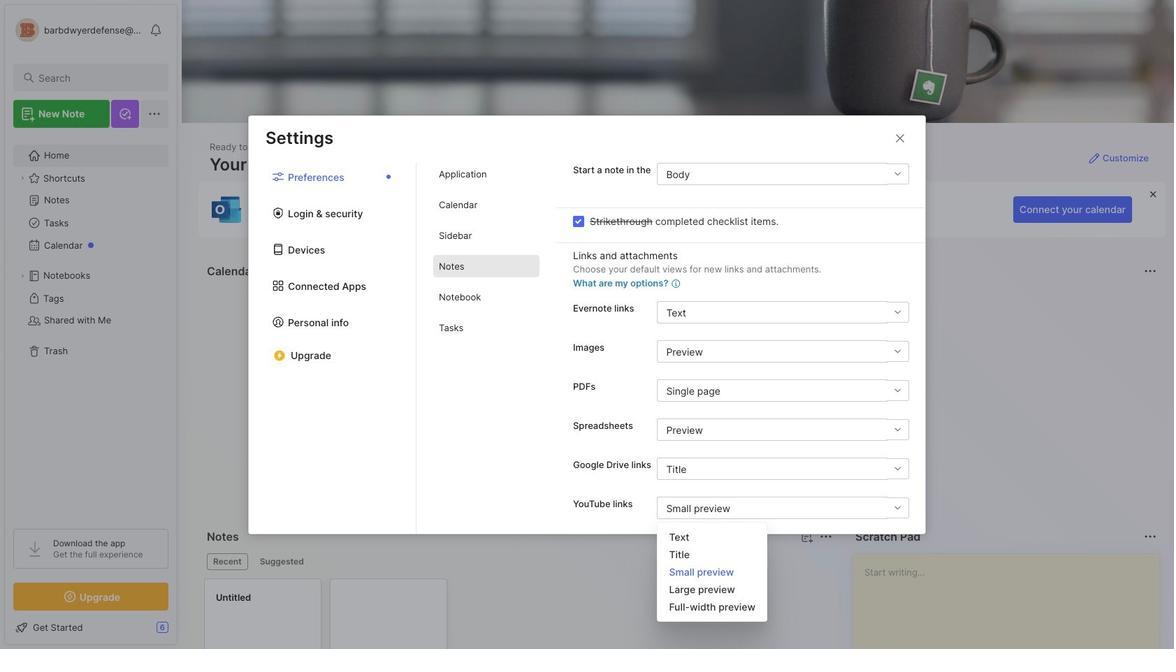 Task type: describe. For each thing, give the bounding box(es) containing it.
Choose default view option for YouTube links field
[[657, 497, 909, 519]]

none search field inside main element
[[38, 69, 156, 86]]

Start writing… text field
[[865, 554, 1159, 649]]

expand notebooks image
[[18, 272, 27, 280]]

Select41 checkbox
[[573, 216, 584, 227]]

dropdown list menu
[[658, 529, 767, 616]]

Search text field
[[38, 71, 156, 85]]

Choose default view option for Images field
[[657, 340, 909, 363]]

Choose default view option for PDFs field
[[657, 380, 909, 402]]



Task type: locate. For each thing, give the bounding box(es) containing it.
Choose default view option for Google Drive links field
[[657, 458, 909, 480]]

tree inside main element
[[5, 136, 177, 517]]

tab list
[[249, 163, 417, 534], [417, 163, 556, 534], [207, 554, 831, 570]]

Choose default view option for Spreadsheets field
[[657, 419, 909, 441]]

tab
[[433, 163, 540, 185], [433, 194, 540, 216], [433, 224, 540, 247], [433, 255, 540, 278], [433, 286, 540, 308], [433, 317, 540, 339], [207, 554, 248, 570], [254, 554, 310, 570]]

close image
[[892, 130, 909, 146]]

row group
[[204, 579, 456, 649]]

tree
[[5, 136, 177, 517]]

None search field
[[38, 69, 156, 86]]

Start a new note in the body or title. field
[[657, 163, 909, 185]]

Choose default view option for Evernote links field
[[657, 301, 909, 324]]

main element
[[0, 0, 182, 649]]



Task type: vqa. For each thing, say whether or not it's contained in the screenshot.
tree
yes



